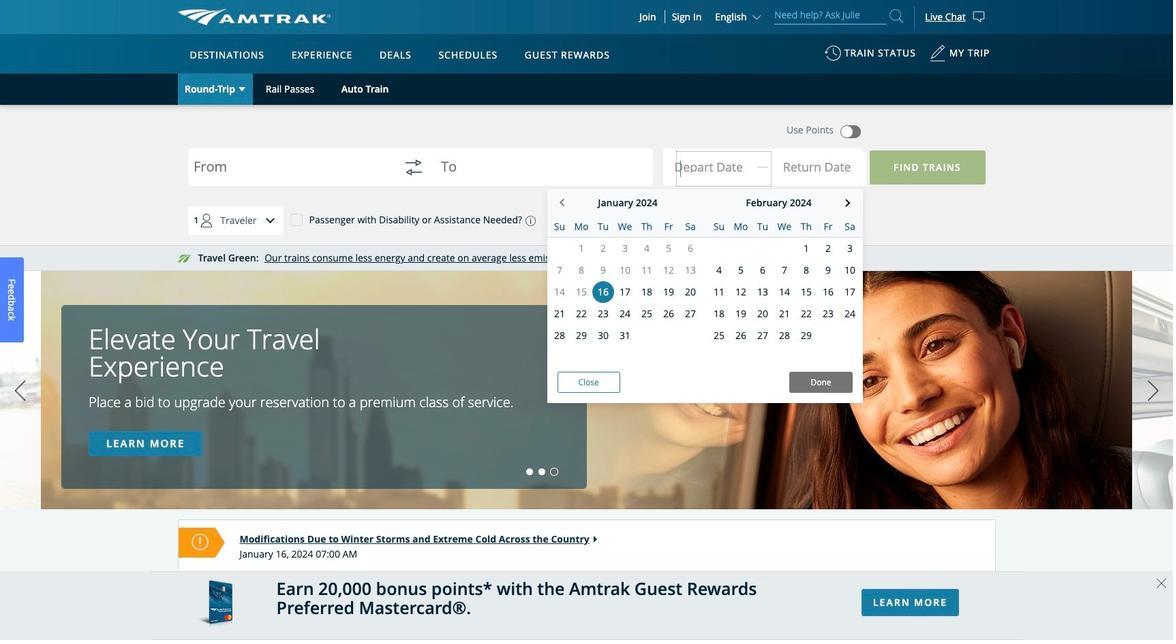 Task type: vqa. For each thing, say whether or not it's contained in the screenshot.
NOW
no



Task type: describe. For each thing, give the bounding box(es) containing it.
thursday, january 11, 2024 cell
[[636, 260, 658, 282]]

plus icon image
[[671, 214, 683, 226]]

To text field
[[441, 160, 634, 178]]

passenger image
[[193, 207, 220, 235]]

9 column header from the left
[[730, 217, 752, 237]]

switch departure and arrival stations. image
[[397, 151, 430, 184]]

wednesday, january 10, 2024 cell
[[614, 260, 636, 282]]

wednesday, january 3, 2024 cell
[[614, 238, 636, 260]]

sunday, january 14, 2024 cell
[[549, 282, 571, 303]]

6 column header from the left
[[658, 217, 680, 237]]

tuesday, january 16, 2024 cell
[[592, 282, 614, 303]]

1 column header from the left
[[549, 217, 571, 237]]

amtrak image
[[178, 9, 330, 25]]

monday, january 15, 2024 cell
[[571, 282, 592, 303]]

12 column header from the left
[[796, 217, 817, 237]]

2 grid from the left
[[702, 217, 863, 371]]

choose a slide to display tab list
[[0, 469, 561, 476]]

2 column header from the left
[[571, 217, 592, 237]]

amtrak guest rewards preferred mastercard image
[[198, 581, 232, 632]]

next month image
[[843, 199, 850, 207]]

11 column header from the left
[[774, 217, 796, 237]]

regions map image
[[228, 114, 556, 305]]

tuesday, january 9, 2024 cell
[[592, 260, 614, 282]]

select caret image
[[239, 88, 245, 91]]

click to add the number travelers and discount types image
[[257, 207, 284, 235]]

more information about accessible travel requests. image
[[522, 216, 536, 226]]

1 grid from the left
[[547, 217, 702, 371]]

next image
[[1143, 374, 1164, 408]]



Task type: locate. For each thing, give the bounding box(es) containing it.
14 column header from the left
[[839, 217, 861, 237]]

none field from
[[193, 151, 386, 196]]

13 column header from the left
[[817, 217, 839, 237]]

application
[[228, 114, 556, 305]]

8 column header from the left
[[708, 217, 730, 237]]

tuesday, january 2, 2024 cell
[[592, 238, 614, 260]]

row
[[547, 217, 702, 238], [702, 217, 863, 238], [547, 238, 702, 260], [702, 238, 863, 260], [547, 260, 702, 282], [702, 260, 863, 282], [547, 282, 702, 303], [702, 282, 863, 303], [547, 303, 702, 325], [702, 303, 863, 325], [547, 325, 702, 347], [702, 325, 863, 347], [547, 347, 702, 371], [702, 347, 863, 371]]

friday, january 5, 2024 cell
[[658, 238, 680, 260]]

4 column header from the left
[[614, 217, 636, 237]]

5 column header from the left
[[636, 217, 658, 237]]

previous image
[[10, 374, 30, 408]]

monday, january 8, 2024 cell
[[571, 260, 592, 282]]

column header
[[549, 217, 571, 237], [571, 217, 592, 237], [592, 217, 614, 237], [614, 217, 636, 237], [636, 217, 658, 237], [658, 217, 680, 237], [680, 217, 702, 237], [708, 217, 730, 237], [730, 217, 752, 237], [752, 217, 774, 237], [774, 217, 796, 237], [796, 217, 817, 237], [817, 217, 839, 237], [839, 217, 861, 237]]

None field
[[193, 151, 386, 196], [441, 151, 634, 196], [677, 152, 771, 186], [772, 152, 866, 186], [677, 152, 771, 186], [772, 152, 866, 186]]

3 column header from the left
[[592, 217, 614, 237]]

slide 1 tab
[[527, 469, 533, 476]]

From text field
[[193, 160, 386, 178]]

sunday, january 7, 2024 cell
[[549, 260, 571, 282]]

amtrak sustains leaf icon image
[[178, 255, 191, 263]]

grid
[[547, 217, 702, 371], [702, 217, 863, 371]]

None checkbox
[[290, 213, 302, 226]]

10 column header from the left
[[752, 217, 774, 237]]

slide 2 tab
[[539, 469, 546, 476]]

saturday, january 13, 2024 cell
[[680, 260, 702, 282]]

7 column header from the left
[[680, 217, 702, 237]]

thursday, january 4, 2024 cell
[[636, 238, 658, 260]]

search icon image
[[890, 7, 904, 25]]

friday, january 12, 2024 cell
[[658, 260, 680, 282]]

slide 3 tab
[[551, 469, 558, 476]]

saturday, january 6, 2024 cell
[[680, 238, 702, 260]]

banner
[[0, 0, 1173, 315]]

monday, january 1, 2024 cell
[[571, 238, 592, 260]]

none field to
[[441, 151, 634, 196]]

Please enter your search item search field
[[775, 7, 887, 25]]



